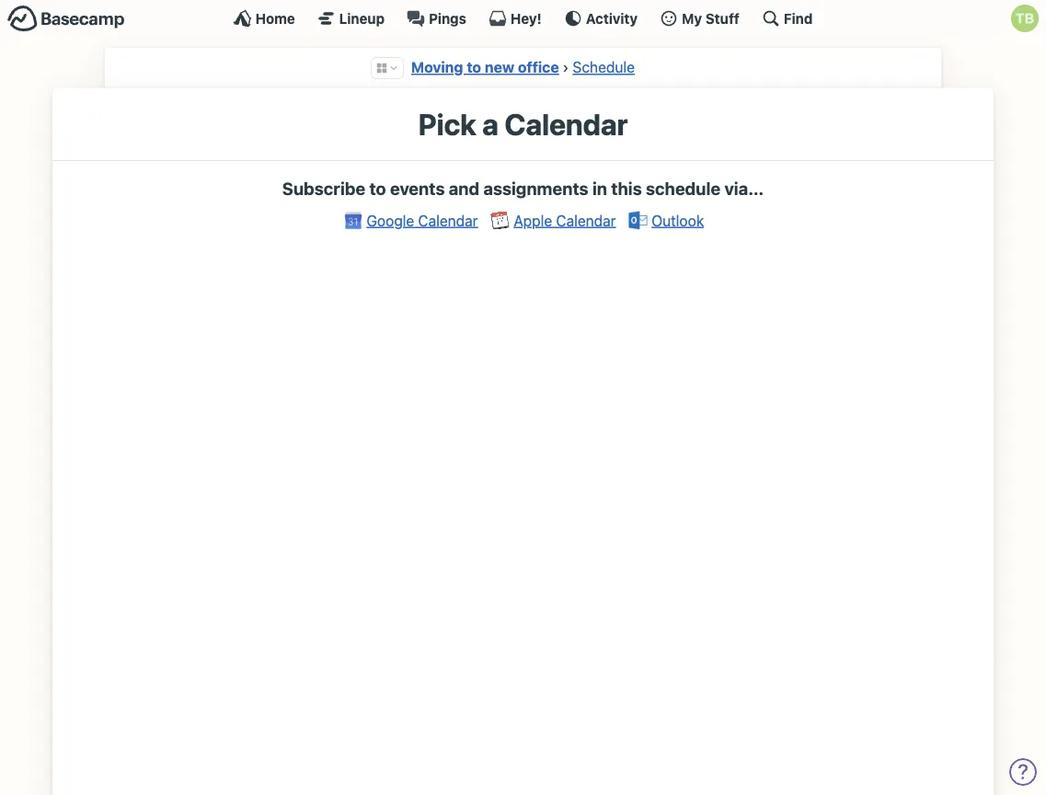 Task type: locate. For each thing, give the bounding box(es) containing it.
assignments
[[484, 178, 589, 198]]

moving to new office link
[[412, 58, 559, 76]]

apple
[[514, 212, 553, 229]]

pings button
[[407, 9, 467, 28]]

office
[[518, 58, 559, 76]]

moving to new office
[[412, 58, 559, 76]]

schedule
[[573, 58, 635, 76]]

find button
[[762, 9, 813, 28]]

to up google
[[370, 178, 386, 198]]

home link
[[233, 9, 295, 28]]

calendar
[[505, 106, 628, 141], [418, 212, 478, 229], [556, 212, 616, 229]]

google calendar link
[[342, 210, 478, 232]]

moving
[[412, 58, 464, 76]]

activity link
[[564, 9, 638, 28]]

hey! button
[[489, 9, 542, 28]]

pings
[[429, 10, 467, 26]]

to
[[467, 58, 482, 76], [370, 178, 386, 198]]

google
[[367, 212, 415, 229]]

apple calendar
[[514, 212, 616, 229]]

calendar down and
[[418, 212, 478, 229]]

this
[[612, 178, 642, 198]]

calendar down ›
[[505, 106, 628, 141]]

via…
[[725, 178, 764, 198]]

hey!
[[511, 10, 542, 26]]

stuff
[[706, 10, 740, 26]]

apple calendar link
[[490, 212, 616, 229]]

subscribe to events and assignments in this schedule via…
[[282, 178, 764, 198]]

1 horizontal spatial to
[[467, 58, 482, 76]]

to left new
[[467, 58, 482, 76]]

calendar down in
[[556, 212, 616, 229]]

tim burton image
[[1012, 5, 1039, 32]]

0 vertical spatial to
[[467, 58, 482, 76]]

my stuff button
[[660, 9, 740, 28]]

subscribe
[[282, 178, 366, 198]]

1 vertical spatial to
[[370, 178, 386, 198]]

home
[[256, 10, 295, 26]]

find
[[784, 10, 813, 26]]

0 horizontal spatial to
[[370, 178, 386, 198]]



Task type: vqa. For each thing, say whether or not it's contained in the screenshot.
Lineup
yes



Task type: describe. For each thing, give the bounding box(es) containing it.
outlook
[[652, 212, 704, 229]]

pick a calendar
[[419, 106, 628, 141]]

events
[[390, 178, 445, 198]]

to for new
[[467, 58, 482, 76]]

calendar for google calendar
[[418, 212, 478, 229]]

to for events
[[370, 178, 386, 198]]

schedule
[[646, 178, 721, 198]]

switch accounts image
[[7, 5, 125, 33]]

schedule link
[[573, 58, 635, 76]]

› schedule
[[563, 58, 635, 76]]

main element
[[0, 0, 1047, 36]]

a
[[482, 106, 499, 141]]

lineup link
[[317, 9, 385, 28]]

new
[[485, 58, 515, 76]]

calendar for apple calendar
[[556, 212, 616, 229]]

google calendar
[[367, 212, 478, 229]]

pick
[[419, 106, 476, 141]]

and
[[449, 178, 480, 198]]

in
[[593, 178, 608, 198]]

activity
[[586, 10, 638, 26]]

lineup
[[339, 10, 385, 26]]

my
[[682, 10, 703, 26]]

my stuff
[[682, 10, 740, 26]]

outlook link
[[628, 210, 704, 232]]

›
[[563, 58, 569, 76]]



